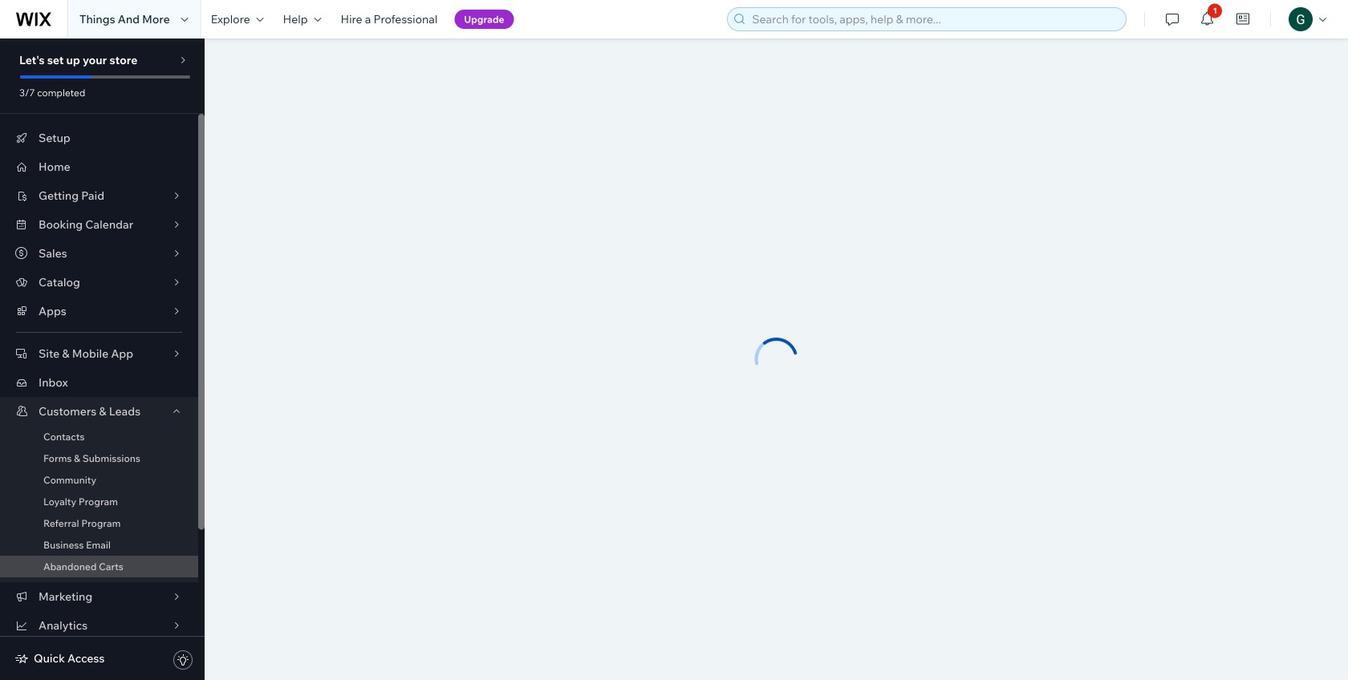 Task type: locate. For each thing, give the bounding box(es) containing it.
Search for tools, apps, help & more... field
[[748, 8, 1122, 31]]

sidebar element
[[0, 39, 205, 681]]



Task type: vqa. For each thing, say whether or not it's contained in the screenshot.
member
no



